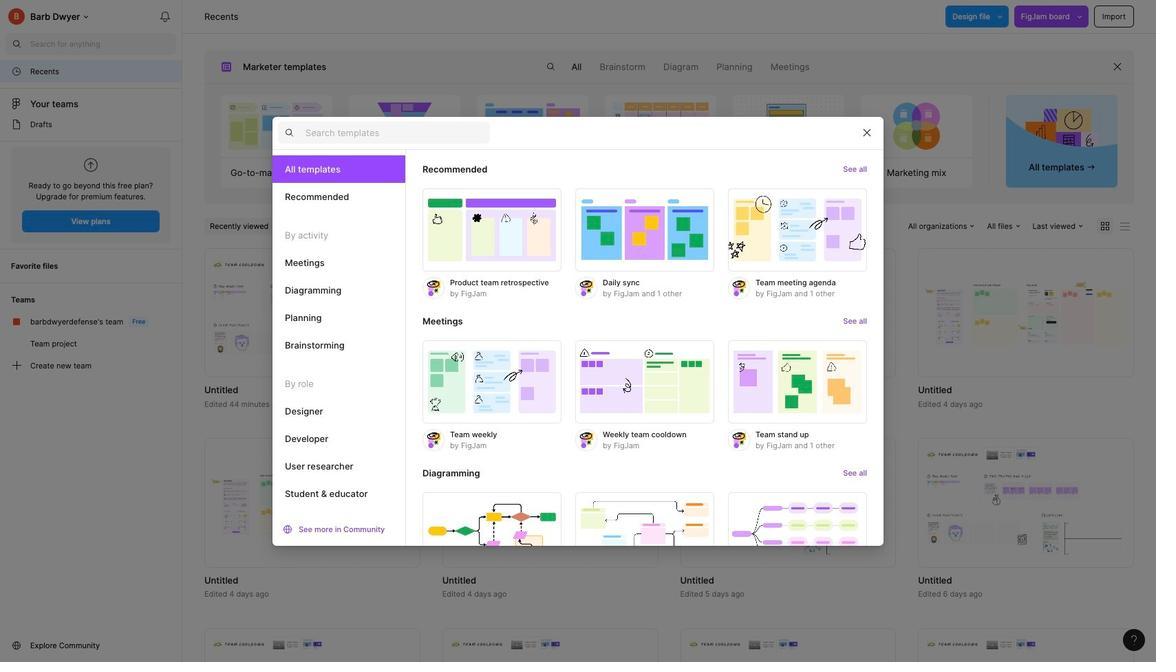 Task type: describe. For each thing, give the bounding box(es) containing it.
Search for anything text field
[[30, 39, 176, 50]]

marketing mix image
[[861, 95, 972, 157]]

see all all templates image
[[1026, 108, 1098, 156]]

creative brief template image
[[726, 95, 851, 157]]

marketing funnel image
[[349, 95, 460, 157]]

team meeting agenda image
[[728, 188, 867, 272]]

search 32 image
[[540, 56, 562, 78]]

bell 32 image
[[154, 6, 176, 28]]

Search templates text field
[[306, 125, 490, 141]]

social media planner image
[[605, 95, 716, 157]]

team weekly image
[[423, 340, 562, 424]]

daily sync image
[[575, 188, 714, 272]]

recent 16 image
[[11, 66, 22, 77]]

go-to-market (gtm) strategy image
[[221, 95, 332, 157]]



Task type: locate. For each thing, give the bounding box(es) containing it.
search 32 image
[[6, 33, 28, 55]]

competitor analysis image
[[477, 95, 588, 157]]

diagram basics image
[[423, 493, 562, 576]]

uml diagram image
[[575, 493, 714, 576]]

file thumbnail image
[[211, 257, 413, 369], [449, 257, 651, 369], [687, 257, 889, 369], [925, 282, 1127, 345], [687, 447, 889, 559], [925, 447, 1127, 559], [211, 472, 413, 535], [449, 472, 651, 535], [211, 637, 413, 663], [449, 637, 651, 663], [687, 637, 889, 663], [925, 637, 1127, 663]]

product team retrospective image
[[423, 188, 562, 272]]

mindmap image
[[728, 493, 867, 576]]

community 16 image
[[11, 641, 22, 652]]

team stand up image
[[728, 340, 867, 424]]

dialog
[[273, 116, 884, 604]]

weekly team cooldown image
[[575, 340, 714, 424]]

page 16 image
[[11, 119, 22, 130]]



Task type: vqa. For each thing, say whether or not it's contained in the screenshot.
"Team weekly" "image"
yes



